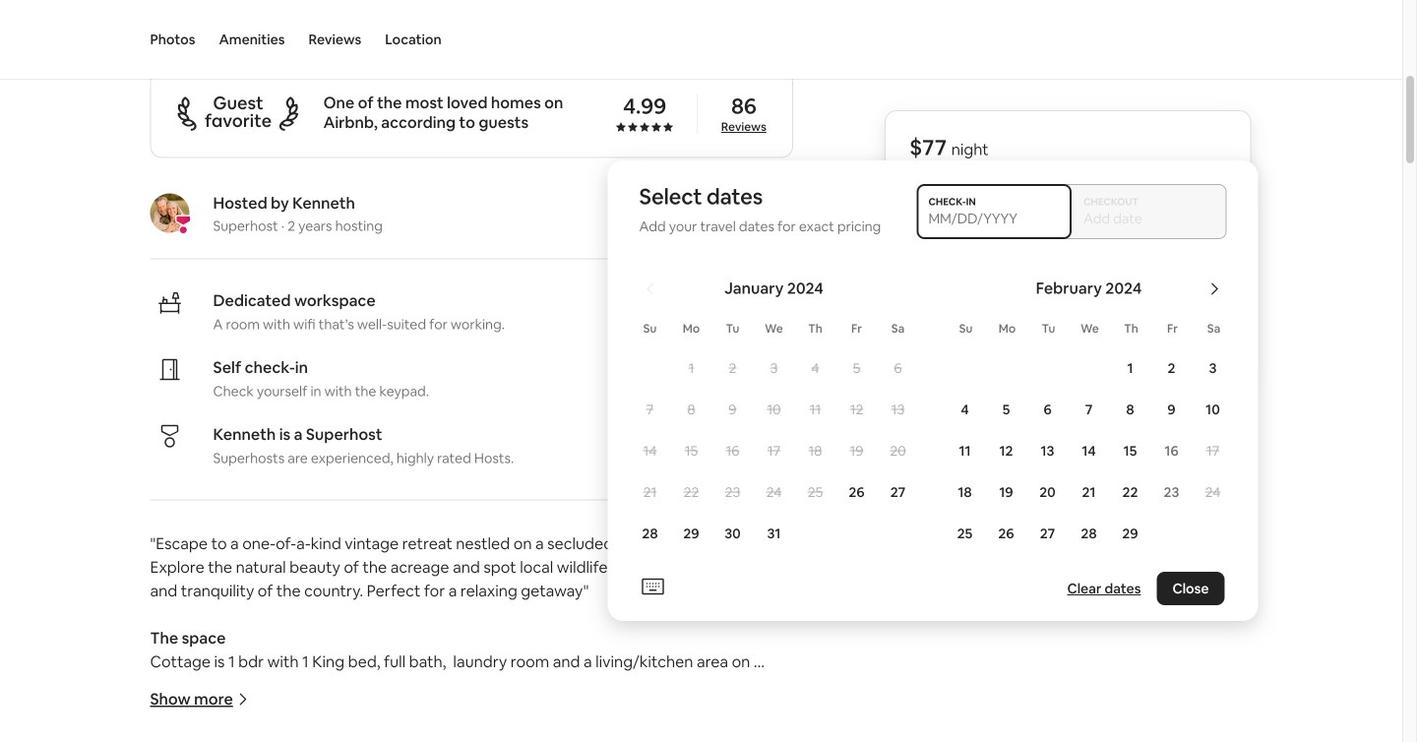 Task type: vqa. For each thing, say whether or not it's contained in the screenshot.
the 'add date' text box
yes



Task type: locate. For each thing, give the bounding box(es) containing it.
host profile picture image
[[150, 193, 189, 233]]

calendar application
[[608, 257, 1417, 596]]

Add date text field
[[1084, 210, 1215, 227]]



Task type: describe. For each thing, give the bounding box(es) containing it.
MM/DD/YYYY text field
[[929, 210, 1060, 227]]



